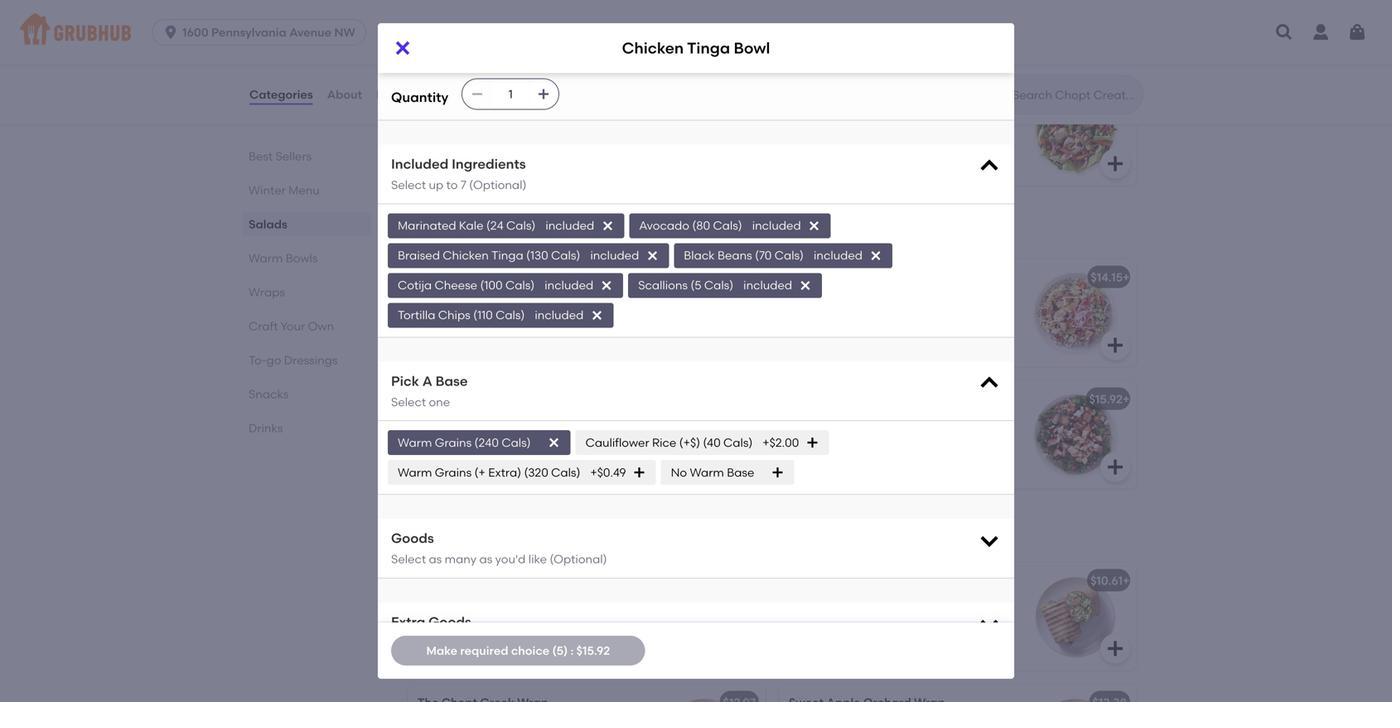 Task type: locate. For each thing, give the bounding box(es) containing it.
svg image inside 'main navigation' navigation
[[1348, 22, 1368, 42]]

cals) right (130 at the left top of page
[[551, 248, 580, 262]]

to
[[446, 178, 458, 192]]

caesar down seller
[[446, 577, 487, 591]]

chicken, inside grilled chicken, avocado, all-natural smoked bacon, cage-free egg, blue cheese, grape tomatoes, romaine
[[457, 112, 504, 126]]

santa fe salad image
[[1013, 0, 1137, 63]]

mediterranean
[[789, 270, 874, 284]]

svg image
[[1275, 22, 1295, 42], [163, 24, 179, 41], [734, 32, 754, 52], [393, 38, 413, 58], [537, 87, 551, 101], [808, 219, 821, 232], [869, 249, 883, 262], [978, 372, 1001, 395], [548, 436, 561, 449], [806, 436, 819, 449], [1106, 457, 1126, 477], [978, 529, 1001, 552]]

cheese,
[[418, 7, 461, 21], [859, 7, 903, 21], [595, 36, 638, 50], [418, 146, 461, 160], [452, 361, 496, 375], [826, 597, 869, 611]]

1 horizontal spatial of
[[486, 294, 497, 308]]

0 horizontal spatial cotija
[[398, 278, 432, 292]]

1 horizontal spatial $10.61 +
[[1091, 573, 1130, 587]]

make required choice (5) : $15.92
[[426, 643, 610, 658]]

cals) right (70
[[775, 248, 804, 262]]

warm up braised in the left of the page
[[404, 220, 457, 241]]

2 vertical spatial your
[[281, 319, 305, 333]]

(optional) right the like
[[550, 552, 607, 566]]

wraps up craft
[[249, 285, 285, 299]]

chips, up chinese chicken bowl
[[531, 344, 564, 358]]

chinese chicken bowl image
[[642, 381, 766, 488]]

$15.92 + for blissful harvest bowl image
[[1089, 392, 1130, 406]]

sesame ginger chicken salad image
[[1013, 77, 1137, 185]]

your left own
[[281, 319, 305, 333]]

(320
[[524, 465, 549, 479]]

topped
[[704, 19, 745, 33], [546, 310, 587, 324]]

as right seller
[[479, 552, 493, 566]]

crispy
[[905, 7, 939, 21]]

warm right no
[[690, 465, 724, 479]]

1 vertical spatial your
[[418, 294, 442, 308]]

best
[[249, 149, 273, 163], [428, 556, 449, 568]]

chips, down mexican caesar wrap
[[828, 614, 861, 628]]

warm grains (+ extra) (320 cals)
[[398, 465, 581, 479]]

salads
[[249, 217, 287, 231]]

cheese, left crispy
[[859, 7, 903, 21]]

3 select from the top
[[391, 552, 426, 566]]

kale
[[459, 219, 484, 233], [418, 577, 443, 591]]

0 vertical spatial grains
[[435, 436, 472, 450]]

chicken, for broccoli,
[[829, 112, 875, 126]]

1 horizontal spatial as
[[479, 552, 493, 566]]

$15.92 for chicken tinga bowl image
[[718, 270, 752, 284]]

drizzled down (130 at the left top of page
[[530, 294, 573, 308]]

bowl for chinese chicken bowl image at the bottom
[[516, 392, 544, 406]]

1 horizontal spatial corn,
[[942, 0, 970, 4]]

warm down salads
[[249, 251, 283, 265]]

braised down avocado,
[[774, 19, 817, 33]]

tinga
[[687, 39, 730, 57], [491, 248, 524, 262], [467, 270, 500, 284]]

chips, down "fried"
[[471, 36, 504, 50]]

warm down one
[[398, 436, 432, 450]]

wrap for mexican caesar wrap
[[885, 573, 916, 587]]

warm bowls down salads
[[249, 251, 318, 265]]

the chopt greek wrap image
[[642, 684, 766, 702]]

chicken, inside grilled chicken, carrots, roasted broccoli, pickled red onions, roasted almonds, spinach, romaine
[[829, 112, 875, 126]]

2 grilled from the left
[[789, 112, 826, 126]]

0 horizontal spatial best
[[249, 149, 273, 163]]

cotija cheese (100 cals)
[[398, 278, 535, 292]]

1600 pennsylvania avenue nw
[[182, 25, 355, 39]]

1 vertical spatial $14.15
[[1091, 270, 1123, 284]]

black up a
[[418, 344, 449, 358]]

0 horizontal spatial as
[[429, 552, 442, 566]]

best left the sellers
[[249, 149, 273, 163]]

wrap down you'd
[[490, 577, 522, 591]]

1 grains from the top
[[435, 436, 472, 450]]

grains left (+
[[435, 465, 472, 479]]

1 horizontal spatial and
[[678, 19, 701, 33]]

1 vertical spatial grains
[[435, 465, 472, 479]]

carrots, inside panko fried chicken, pepper jack cheese, corn, grape tomatoes, pickled red onions, carrots, romaine
[[526, 24, 569, 38]]

0 horizontal spatial (optional)
[[469, 178, 527, 192]]

0 vertical spatial cotija
[[398, 278, 432, 292]]

1 vertical spatial jack
[[833, 7, 856, 21]]

chips,
[[471, 36, 504, 50], [531, 344, 564, 358], [828, 614, 861, 628]]

and
[[678, 19, 701, 33], [521, 310, 543, 324]]

0 horizontal spatial carrots,
[[526, 24, 569, 38]]

0 horizontal spatial base
[[436, 373, 468, 389]]

beans, down panko at left top
[[391, 36, 429, 50]]

red
[[461, 24, 480, 38], [884, 129, 903, 143]]

drizzled up "input item quantity" number field
[[504, 19, 547, 33]]

grape right avocado,
[[845, 0, 879, 4]]

tortilla down "(110"
[[492, 344, 528, 358]]

1 vertical spatial tomatoes,
[[532, 7, 589, 21]]

cheese, up chinese chicken bowl
[[452, 361, 496, 375]]

caesar up 'cotija cheese, jalapeño peppers, tortilla chips, romaine'
[[840, 573, 882, 587]]

0 horizontal spatial tinga,
[[509, 327, 542, 341]]

avenue
[[289, 25, 332, 39]]

romaine inside avocado, grape tomatoes, corn, pepper jack cheese, crispy shallots, romaine
[[789, 24, 836, 38]]

grape up "input item quantity" number field
[[495, 7, 529, 21]]

grilled up smoked
[[418, 112, 455, 126]]

egg,
[[566, 129, 591, 143]]

tortilla down panko at left top
[[432, 36, 468, 50]]

grape inside grilled chicken, avocado, all-natural smoked bacon, cage-free egg, blue cheese, grape tomatoes, romaine
[[464, 146, 498, 160]]

avocado (80 cals)
[[639, 219, 742, 233]]

(5)
[[552, 643, 568, 658]]

red up spinach,
[[884, 129, 903, 143]]

chicken tinga bowl
[[622, 39, 770, 57], [418, 270, 530, 284]]

2 horizontal spatial mexican
[[789, 573, 837, 587]]

about button
[[326, 65, 363, 124]]

select inside included ingredients select up to 7 (optional)
[[391, 178, 426, 192]]

mediterranean tahini bowl image
[[1013, 259, 1137, 367]]

required
[[460, 643, 508, 658]]

0 vertical spatial black
[[957, 19, 988, 33]]

tortilla down mexican caesar wrap
[[789, 614, 825, 628]]

(optional) down ingredients
[[469, 178, 527, 192]]

0 vertical spatial goods
[[391, 530, 434, 546]]

onions,
[[483, 24, 523, 38], [906, 129, 946, 143]]

1 $10.61 from the left
[[719, 573, 752, 587]]

1 vertical spatial marinated
[[498, 361, 558, 375]]

cotija
[[398, 278, 432, 292], [789, 597, 823, 611]]

1 vertical spatial corn,
[[464, 7, 492, 21]]

goods
[[391, 530, 434, 546], [429, 614, 472, 630]]

cotija up all- on the top left of page
[[560, 36, 592, 50]]

0 horizontal spatial caesar
[[446, 577, 487, 591]]

0 vertical spatial and
[[678, 19, 701, 33]]

beans, down tortilla chips (110 cals)
[[452, 344, 489, 358]]

main navigation navigation
[[0, 0, 1392, 65]]

1 vertical spatial red
[[884, 129, 903, 143]]

0 vertical spatial your choice of base drizzled with mexican goddess and topped with braised chicken tinga, avocado, black beans, tortilla chips, scallions, cotija cheese, marinated kale
[[391, 19, 991, 50]]

tahini
[[876, 270, 910, 284]]

0 horizontal spatial $15.92 +
[[718, 270, 759, 284]]

snacks
[[249, 387, 289, 401]]

sellers
[[276, 149, 312, 163]]

1 horizontal spatial wrap
[[885, 573, 916, 587]]

mexican
[[576, 19, 623, 33], [418, 310, 465, 324], [789, 573, 837, 587]]

cotija inside 'cotija cheese, jalapeño peppers, tortilla chips, romaine'
[[789, 597, 823, 611]]

2 vertical spatial $15.92
[[577, 643, 610, 658]]

romaine
[[572, 24, 619, 38], [789, 24, 836, 38], [561, 146, 608, 160], [894, 146, 941, 160], [864, 614, 911, 628], [455, 617, 502, 631]]

chicken, inside panko fried chicken, pepper jack cheese, corn, grape tomatoes, pickled red onions, carrots, romaine
[[484, 0, 530, 4]]

best seller
[[428, 556, 478, 568]]

2 vertical spatial choice
[[511, 643, 550, 658]]

carrots, up spinach,
[[878, 112, 921, 126]]

included for braised chicken tinga (130 cals)
[[590, 248, 639, 262]]

chicken down "(110"
[[463, 327, 507, 341]]

chicken, up spinach,
[[829, 112, 875, 126]]

1 $10.61 + from the left
[[719, 573, 759, 587]]

0 horizontal spatial chicken tinga bowl
[[418, 270, 530, 284]]

base down (100
[[500, 294, 527, 308]]

corn, up 'shallots,'
[[942, 0, 970, 4]]

goods up best seller
[[391, 530, 434, 546]]

2 select from the top
[[391, 395, 426, 409]]

up
[[429, 178, 444, 192]]

1 horizontal spatial wraps
[[404, 523, 461, 544]]

bowl
[[734, 39, 770, 57], [502, 270, 530, 284], [913, 270, 941, 284], [516, 392, 544, 406]]

1 vertical spatial chicken
[[463, 327, 507, 341]]

1 horizontal spatial black
[[957, 19, 988, 33]]

select left best seller
[[391, 552, 426, 566]]

cals) right (320
[[551, 465, 581, 479]]

cotija for cotija cheese, jalapeño peppers, tortilla chips, romaine
[[789, 597, 823, 611]]

your right 'nw'
[[391, 19, 416, 33]]

chicken, up the bacon, at top left
[[457, 112, 504, 126]]

cheese, up natural
[[595, 36, 638, 50]]

cals) right '(80'
[[713, 219, 742, 233]]

marinated kale (24 cals)
[[398, 219, 536, 233]]

0 horizontal spatial warm bowls
[[249, 251, 318, 265]]

kale up aged
[[418, 577, 443, 591]]

1 vertical spatial select
[[391, 395, 426, 409]]

0 vertical spatial pepper
[[533, 0, 574, 4]]

chinese chicken bowl
[[418, 392, 544, 406]]

grilled inside grilled chicken, carrots, roasted broccoli, pickled red onions, roasted almonds, spinach, romaine
[[789, 112, 826, 126]]

1 horizontal spatial tortilla
[[492, 344, 528, 358]]

1 horizontal spatial grilled
[[789, 112, 826, 126]]

Input item quantity number field
[[493, 79, 529, 109]]

(100
[[480, 278, 503, 292]]

1 vertical spatial best
[[428, 556, 449, 568]]

carrots, up "input item quantity" number field
[[526, 24, 569, 38]]

mexican caesar wrap image
[[1013, 562, 1137, 670]]

bowl inside button
[[516, 392, 544, 406]]

carrots,
[[526, 24, 569, 38], [878, 112, 921, 126]]

cotija up chinese
[[418, 361, 449, 375]]

drizzled
[[504, 19, 547, 33], [530, 294, 573, 308]]

choice up tortilla chips (110 cals)
[[445, 294, 483, 308]]

jalapeño
[[872, 597, 922, 611]]

romaine inside aged parmesan, artisan croutons, kale & romaine
[[455, 617, 502, 631]]

grape down the bacon, at top left
[[464, 146, 498, 160]]

best for best sellers
[[249, 149, 273, 163]]

warm bowls
[[404, 220, 512, 241], [249, 251, 318, 265]]

red down "fried"
[[461, 24, 480, 38]]

base down "fried"
[[473, 19, 501, 33]]

black right crispy
[[957, 19, 988, 33]]

bowl for the mediterranean tahini bowl image on the right of the page
[[913, 270, 941, 284]]

0 vertical spatial base
[[436, 373, 468, 389]]

1 select from the top
[[391, 178, 426, 192]]

0 vertical spatial carrots,
[[526, 24, 569, 38]]

cheese, inside grilled chicken, avocado, all-natural smoked bacon, cage-free egg, blue cheese, grape tomatoes, romaine
[[418, 146, 461, 160]]

romaine inside grilled chicken, avocado, all-natural smoked bacon, cage-free egg, blue cheese, grape tomatoes, romaine
[[561, 146, 608, 160]]

as left many
[[429, 552, 442, 566]]

select down included
[[391, 178, 426, 192]]

0 horizontal spatial onions,
[[483, 24, 523, 38]]

0 vertical spatial onions,
[[483, 24, 523, 38]]

cals) right '(24'
[[506, 219, 536, 233]]

svg image
[[1348, 22, 1368, 42], [471, 87, 484, 101], [1106, 154, 1126, 174], [978, 155, 1001, 178], [601, 219, 614, 232], [646, 249, 659, 262], [600, 279, 614, 292], [799, 279, 812, 292], [590, 309, 604, 322], [734, 335, 754, 355], [1106, 335, 1126, 355], [734, 457, 754, 477], [633, 466, 646, 479], [771, 466, 784, 479], [978, 612, 1001, 636], [1106, 638, 1126, 658]]

tinga, left crispy
[[866, 19, 898, 33]]

chicken down avocado,
[[819, 19, 863, 33]]

grilled inside grilled chicken, avocado, all-natural smoked bacon, cage-free egg, blue cheese, grape tomatoes, romaine
[[418, 112, 455, 126]]

0 vertical spatial of
[[459, 19, 470, 33]]

chicken, right "fried"
[[484, 0, 530, 4]]

base for a
[[436, 373, 468, 389]]

extra
[[391, 614, 425, 630]]

wrap for kale caesar wrap
[[490, 577, 522, 591]]

0 horizontal spatial grilled
[[418, 112, 455, 126]]

base for warm
[[727, 465, 755, 479]]

(optional) inside goods select as many as you'd like (optional)
[[550, 552, 607, 566]]

warm bowls up "braised chicken tinga (130 cals)"
[[404, 220, 512, 241]]

base inside pick a base select one
[[436, 373, 468, 389]]

$14.15 for $14.15
[[1095, 89, 1127, 103]]

0 horizontal spatial beans,
[[391, 36, 429, 50]]

categories
[[249, 87, 313, 101]]

beans,
[[391, 36, 429, 50], [452, 344, 489, 358]]

(5
[[691, 278, 702, 292]]

1 horizontal spatial caesar
[[840, 573, 882, 587]]

$10.61
[[719, 573, 752, 587], [1091, 573, 1123, 587]]

avocado,
[[901, 19, 954, 33], [507, 112, 560, 126], [545, 327, 598, 341]]

$14.15 +
[[1091, 270, 1130, 284]]

pickled down panko at left top
[[418, 24, 459, 38]]

of down (100
[[486, 294, 497, 308]]

free
[[541, 129, 563, 143]]

corn, down "fried"
[[464, 7, 492, 21]]

grilled up broccoli,
[[789, 112, 826, 126]]

cheese, inside panko fried chicken, pepper jack cheese, corn, grape tomatoes, pickled red onions, carrots, romaine
[[418, 7, 461, 21]]

cotija for cotija cheese (100 cals)
[[398, 278, 432, 292]]

0 horizontal spatial topped
[[546, 310, 587, 324]]

cotija down mexican caesar wrap
[[789, 597, 823, 611]]

best left seller
[[428, 556, 449, 568]]

choice left the (5)
[[511, 643, 550, 658]]

select inside pick a base select one
[[391, 395, 426, 409]]

your up tortilla at the top left of page
[[418, 294, 442, 308]]

cheese, inside avocado, grape tomatoes, corn, pepper jack cheese, crispy shallots, romaine
[[859, 7, 903, 21]]

(70
[[755, 248, 772, 262]]

scallions (5 cals)
[[638, 278, 734, 292]]

1 horizontal spatial $15.92 +
[[1089, 392, 1130, 406]]

grains left (240
[[435, 436, 472, 450]]

pickled inside grilled chicken, carrots, roasted broccoli, pickled red onions, roasted almonds, spinach, romaine
[[841, 129, 881, 143]]

goddess
[[626, 19, 676, 33], [468, 310, 518, 324]]

chicken, for natural
[[457, 112, 504, 126]]

sweet apple orchard wrap image
[[1013, 684, 1137, 702]]

tomatoes, inside grilled chicken, avocado, all-natural smoked bacon, cage-free egg, blue cheese, grape tomatoes, romaine
[[501, 146, 558, 160]]

bowls up "braised chicken tinga (130 cals)"
[[461, 220, 512, 241]]

extra goods
[[391, 614, 472, 630]]

0 vertical spatial warm bowls
[[404, 220, 512, 241]]

braised
[[774, 19, 817, 33], [418, 327, 460, 341]]

mediterranean tahini bowl
[[789, 270, 941, 284]]

(240
[[475, 436, 499, 450]]

kale
[[703, 36, 727, 50], [561, 361, 584, 375], [418, 617, 441, 631]]

jack inside avocado, grape tomatoes, corn, pepper jack cheese, crispy shallots, romaine
[[833, 7, 856, 21]]

warm
[[404, 220, 457, 241], [249, 251, 283, 265], [398, 436, 432, 450], [398, 465, 432, 479], [690, 465, 724, 479]]

kale left '(24'
[[459, 219, 484, 233]]

1 vertical spatial cotija
[[789, 597, 823, 611]]

classic
[[418, 89, 459, 103]]

natural
[[581, 112, 622, 126]]

0 vertical spatial (optional)
[[469, 178, 527, 192]]

chicken
[[622, 39, 684, 57], [443, 248, 489, 262], [418, 270, 464, 284], [467, 392, 513, 406]]

grape inside avocado, grape tomatoes, corn, pepper jack cheese, crispy shallots, romaine
[[845, 0, 879, 4]]

1 horizontal spatial scallions,
[[567, 344, 618, 358]]

cotija cheese, jalapeño peppers, tortilla chips, romaine
[[789, 597, 974, 628]]

craft
[[249, 319, 278, 333]]

many
[[445, 552, 477, 566]]

pick
[[391, 373, 419, 389]]

scallions,
[[506, 36, 558, 50], [567, 344, 618, 358]]

roasted
[[924, 112, 967, 126], [948, 129, 992, 143]]

$10.61 +
[[719, 573, 759, 587], [1091, 573, 1130, 587]]

grilled for grilled chicken, avocado, all-natural smoked bacon, cage-free egg, blue cheese, grape tomatoes, romaine
[[418, 112, 455, 126]]

2 vertical spatial tortilla
[[789, 614, 825, 628]]

cobb
[[462, 89, 494, 103]]

included for avocado (80 cals)
[[752, 219, 801, 233]]

cals) right (100
[[506, 278, 535, 292]]

avocado
[[639, 219, 690, 233]]

0 vertical spatial chicken tinga bowl
[[622, 39, 770, 57]]

cheese, down smoked
[[418, 146, 461, 160]]

1 horizontal spatial goddess
[[626, 19, 676, 33]]

0 vertical spatial choice
[[419, 19, 457, 33]]

pickled up spinach,
[[841, 129, 881, 143]]

aged parmesan, artisan croutons, kale & romaine
[[418, 600, 609, 631]]

bowls down salads
[[286, 251, 318, 265]]

2 $10.61 from the left
[[1091, 573, 1123, 587]]

included for cotija cheese (100 cals)
[[545, 278, 594, 292]]

cheese, down mexican caesar wrap
[[826, 597, 869, 611]]

1 vertical spatial drizzled
[[530, 294, 573, 308]]

choice down panko at left top
[[419, 19, 457, 33]]

grains for (+
[[435, 465, 472, 479]]

2 horizontal spatial $15.92
[[1089, 392, 1123, 406]]

about
[[327, 87, 362, 101]]

corn,
[[942, 0, 970, 4], [464, 7, 492, 21]]

cotija up tortilla at the top left of page
[[398, 278, 432, 292]]

cauliflower
[[586, 436, 650, 450]]

0 vertical spatial $15.92 +
[[718, 270, 759, 284]]

goods up make on the bottom left of the page
[[429, 614, 472, 630]]

1 horizontal spatial chicken
[[819, 19, 863, 33]]

wraps
[[249, 285, 285, 299], [404, 523, 461, 544]]

2 vertical spatial mexican
[[789, 573, 837, 587]]

0 vertical spatial tortilla
[[432, 36, 468, 50]]

2 vertical spatial select
[[391, 552, 426, 566]]

2 $10.61 + from the left
[[1091, 573, 1130, 587]]

wrap up jalapeño
[[885, 573, 916, 587]]

onions, inside panko fried chicken, pepper jack cheese, corn, grape tomatoes, pickled red onions, carrots, romaine
[[483, 24, 523, 38]]

of down "fried"
[[459, 19, 470, 33]]

pickled
[[418, 24, 459, 38], [841, 129, 881, 143]]

categories button
[[249, 65, 314, 124]]

+
[[752, 270, 759, 284], [1123, 270, 1130, 284], [1123, 392, 1130, 406], [752, 573, 759, 587], [1123, 573, 1130, 587]]

0 horizontal spatial corn,
[[464, 7, 492, 21]]

1 vertical spatial braised
[[418, 327, 460, 341]]

select down "pick"
[[391, 395, 426, 409]]

avocado, grape tomatoes, corn, pepper jack cheese, crispy shallots, romaine
[[789, 0, 987, 38]]

1 vertical spatial base
[[727, 465, 755, 479]]

tortilla
[[398, 308, 435, 322]]

best for best seller
[[428, 556, 449, 568]]

2 grains from the top
[[435, 465, 472, 479]]

$15.92 + for chicken tinga bowl image
[[718, 270, 759, 284]]

1 grilled from the left
[[418, 112, 455, 126]]

braised down chips
[[418, 327, 460, 341]]

wraps up best seller
[[404, 523, 461, 544]]

select
[[391, 178, 426, 192], [391, 395, 426, 409], [391, 552, 426, 566]]

1 horizontal spatial jack
[[833, 7, 856, 21]]

tinga, down tortilla chips (110 cals)
[[509, 327, 542, 341]]

2 horizontal spatial chips,
[[828, 614, 861, 628]]

cheese, down panko at left top
[[418, 7, 461, 21]]

7
[[461, 178, 466, 192]]

1 vertical spatial carrots,
[[878, 112, 921, 126]]

1 vertical spatial your choice of base drizzled with mexican goddess and topped with braised chicken tinga, avocado, black beans, tortilla chips, scallions, cotija cheese, marinated kale
[[418, 294, 618, 375]]



Task type: describe. For each thing, give the bounding box(es) containing it.
0 vertical spatial braised
[[774, 19, 817, 33]]

pickled inside panko fried chicken, pepper jack cheese, corn, grape tomatoes, pickled red onions, carrots, romaine
[[418, 24, 459, 38]]

broccoli,
[[789, 129, 838, 143]]

grilled for grilled chicken, carrots, roasted broccoli, pickled red onions, roasted almonds, spinach, romaine
[[789, 112, 826, 126]]

beans
[[718, 248, 752, 262]]

svg image inside 1600 pennsylvania avenue nw button
[[163, 24, 179, 41]]

(24
[[486, 219, 504, 233]]

ingredients
[[452, 156, 526, 172]]

1 vertical spatial choice
[[445, 294, 483, 308]]

0 horizontal spatial marinated
[[498, 361, 558, 375]]

parmesan,
[[451, 600, 512, 614]]

0 horizontal spatial kale
[[418, 577, 443, 591]]

corn, inside avocado, grape tomatoes, corn, pepper jack cheese, crispy shallots, romaine
[[942, 0, 970, 4]]

(40
[[703, 436, 721, 450]]

kale caesar wrap image
[[642, 562, 766, 670]]

cage-
[[507, 129, 541, 143]]

1 horizontal spatial mexican
[[576, 19, 623, 33]]

craft your own
[[249, 319, 334, 333]]

all-
[[563, 112, 581, 126]]

avocado,
[[789, 0, 842, 4]]

0 horizontal spatial black
[[418, 344, 449, 358]]

tortilla inside 'cotija cheese, jalapeño peppers, tortilla chips, romaine'
[[789, 614, 825, 628]]

no
[[671, 465, 687, 479]]

romaine inside grilled chicken, carrots, roasted broccoli, pickled red onions, roasted almonds, spinach, romaine
[[894, 146, 941, 160]]

1600 pennsylvania avenue nw button
[[152, 19, 373, 46]]

avocado, inside grilled chicken, avocado, all-natural smoked bacon, cage-free egg, blue cheese, grape tomatoes, romaine
[[507, 112, 560, 126]]

0 vertical spatial roasted
[[924, 112, 967, 126]]

cals) right (5
[[704, 278, 734, 292]]

1 as from the left
[[429, 552, 442, 566]]

kale caesar wrap
[[418, 577, 522, 591]]

peppers,
[[925, 597, 974, 611]]

fried
[[455, 0, 481, 4]]

1 vertical spatial topped
[[546, 310, 587, 324]]

drinks
[[249, 421, 283, 435]]

best sellers
[[249, 149, 312, 163]]

classic cobb salad image
[[642, 77, 766, 185]]

panko fried chicken, pepper jack cheese, corn, grape tomatoes, pickled red onions, carrots, romaine button
[[408, 0, 766, 63]]

scallions
[[638, 278, 688, 292]]

blissful harvest bowl image
[[1013, 381, 1137, 488]]

tomatoes, inside panko fried chicken, pepper jack cheese, corn, grape tomatoes, pickled red onions, carrots, romaine
[[532, 7, 589, 21]]

winter menu
[[249, 183, 320, 197]]

0 vertical spatial goddess
[[626, 19, 676, 33]]

almonds,
[[789, 146, 841, 160]]

0 vertical spatial chicken
[[819, 19, 863, 33]]

2 vertical spatial tinga
[[467, 270, 500, 284]]

1 vertical spatial goods
[[429, 614, 472, 630]]

warm grains (240 cals)
[[398, 436, 531, 450]]

grilled chicken, avocado, all-natural smoked bacon, cage-free egg, blue cheese, grape tomatoes, romaine
[[418, 112, 622, 160]]

1 horizontal spatial topped
[[704, 19, 745, 33]]

1 vertical spatial scallions,
[[567, 344, 618, 358]]

shallots,
[[941, 7, 987, 21]]

make
[[426, 643, 457, 658]]

1 horizontal spatial marinated
[[641, 36, 701, 50]]

0 horizontal spatial wraps
[[249, 285, 285, 299]]

+$0.49
[[590, 465, 626, 479]]

you'd
[[495, 552, 526, 566]]

rice
[[652, 436, 677, 450]]

:
[[571, 643, 574, 658]]

croutons,
[[557, 600, 609, 614]]

1 vertical spatial tortilla
[[492, 344, 528, 358]]

cheese, inside 'cotija cheese, jalapeño peppers, tortilla chips, romaine'
[[826, 597, 869, 611]]

1 horizontal spatial chicken tinga bowl
[[622, 39, 770, 57]]

spinach,
[[844, 146, 891, 160]]

seller
[[451, 556, 478, 568]]

menu
[[289, 183, 320, 197]]

1 horizontal spatial tinga,
[[866, 19, 898, 33]]

(80
[[692, 219, 710, 233]]

marinated
[[398, 219, 456, 233]]

chicken inside button
[[467, 392, 513, 406]]

chicken tinga bowl image
[[642, 259, 766, 367]]

pepper inside panko fried chicken, pepper jack cheese, corn, grape tomatoes, pickled red onions, carrots, romaine
[[533, 0, 574, 4]]

0 horizontal spatial tortilla
[[432, 36, 468, 50]]

0 horizontal spatial $15.92
[[577, 643, 610, 658]]

goods select as many as you'd like (optional)
[[391, 530, 607, 566]]

1 vertical spatial roasted
[[948, 129, 992, 143]]

2 horizontal spatial kale
[[703, 36, 727, 50]]

$14.15 for $14.15 +
[[1091, 270, 1123, 284]]

1 vertical spatial wraps
[[404, 523, 461, 544]]

included for marinated kale (24 cals)
[[546, 219, 595, 233]]

1 vertical spatial and
[[521, 310, 543, 324]]

included ingredients select up to 7 (optional)
[[391, 156, 527, 192]]

2 vertical spatial avocado,
[[545, 327, 598, 341]]

$15.92 for blissful harvest bowl image
[[1089, 392, 1123, 406]]

0 horizontal spatial bowls
[[286, 251, 318, 265]]

tomatoes, inside avocado, grape tomatoes, corn, pepper jack cheese, crispy shallots, romaine
[[882, 0, 939, 4]]

1 vertical spatial base
[[500, 294, 527, 308]]

own
[[308, 319, 334, 333]]

included for tortilla chips (110 cals)
[[535, 308, 584, 322]]

+ for mexican caesar wrap
[[1123, 573, 1130, 587]]

smoked
[[418, 129, 462, 143]]

+ for mediterranean tahini bowl
[[1123, 270, 1130, 284]]

cheese
[[435, 278, 477, 292]]

included
[[391, 156, 449, 172]]

crispy chicken ranch salad image
[[642, 0, 766, 63]]

2 as from the left
[[479, 552, 493, 566]]

panko
[[418, 0, 453, 4]]

included for black beans (70 cals)
[[814, 248, 863, 262]]

0 vertical spatial scallions,
[[506, 36, 558, 50]]

0 vertical spatial avocado,
[[901, 19, 954, 33]]

quantity
[[391, 89, 449, 105]]

red inside panko fried chicken, pepper jack cheese, corn, grape tomatoes, pickled red onions, carrots, romaine
[[461, 24, 480, 38]]

chinese chicken bowl button
[[408, 381, 766, 488]]

Search Chopt Creative Salad Co. search field
[[1011, 87, 1138, 103]]

included for scallions (5 cals)
[[744, 278, 792, 292]]

0 vertical spatial chips,
[[471, 36, 504, 50]]

1 vertical spatial cotija
[[418, 361, 449, 375]]

1 vertical spatial goddess
[[468, 310, 518, 324]]

grains for (240
[[435, 436, 472, 450]]

go
[[267, 353, 281, 367]]

0 vertical spatial tinga
[[687, 39, 730, 57]]

(optional) inside included ingredients select up to 7 (optional)
[[469, 178, 527, 192]]

0 vertical spatial bowls
[[461, 220, 512, 241]]

+ for chicken tinga bowl
[[752, 270, 759, 284]]

one
[[429, 395, 450, 409]]

0 vertical spatial base
[[473, 19, 501, 33]]

romaine inside panko fried chicken, pepper jack cheese, corn, grape tomatoes, pickled red onions, carrots, romaine
[[572, 24, 619, 38]]

extra)
[[488, 465, 521, 479]]

cals) right (240
[[502, 436, 531, 450]]

caesar for parmesan,
[[446, 577, 487, 591]]

reviews button
[[376, 65, 423, 124]]

0 vertical spatial drizzled
[[504, 19, 547, 33]]

&
[[444, 617, 452, 631]]

0 vertical spatial kale
[[459, 219, 484, 233]]

0 vertical spatial beans,
[[391, 36, 429, 50]]

(+$)
[[679, 436, 700, 450]]

1 vertical spatial tinga
[[491, 248, 524, 262]]

braised
[[398, 248, 440, 262]]

chinese
[[418, 392, 464, 406]]

bacon,
[[465, 129, 504, 143]]

corn, inside panko fried chicken, pepper jack cheese, corn, grape tomatoes, pickled red onions, carrots, romaine
[[464, 7, 492, 21]]

avocado, grape tomatoes, corn, pepper jack cheese, crispy shallots, romaine button
[[779, 0, 1137, 63]]

a
[[422, 373, 432, 389]]

kale inside aged parmesan, artisan croutons, kale & romaine
[[418, 617, 441, 631]]

grilled chicken, carrots, roasted broccoli, pickled red onions, roasted almonds, spinach, romaine
[[789, 112, 992, 160]]

(130
[[526, 248, 548, 262]]

0 horizontal spatial chicken
[[463, 327, 507, 341]]

cals) right "(110"
[[496, 308, 525, 322]]

1 vertical spatial chips,
[[531, 344, 564, 358]]

cals) right (40
[[724, 436, 753, 450]]

tortilla chips (110 cals)
[[398, 308, 525, 322]]

goods inside goods select as many as you'd like (optional)
[[391, 530, 434, 546]]

1 vertical spatial beans,
[[452, 344, 489, 358]]

1 horizontal spatial your
[[391, 19, 416, 33]]

1 vertical spatial kale
[[561, 361, 584, 375]]

pepper inside avocado, grape tomatoes, corn, pepper jack cheese, crispy shallots, romaine
[[789, 7, 830, 21]]

cauliflower rice (+$) (40 cals)
[[586, 436, 753, 450]]

grape inside panko fried chicken, pepper jack cheese, corn, grape tomatoes, pickled red onions, carrots, romaine
[[495, 7, 529, 21]]

braised chicken tinga (130 cals)
[[398, 248, 580, 262]]

bowl for chicken tinga bowl image
[[502, 270, 530, 284]]

carrots, inside grilled chicken, carrots, roasted broccoli, pickled red onions, roasted almonds, spinach, romaine
[[878, 112, 921, 126]]

0 vertical spatial cotija
[[560, 36, 592, 50]]

dressings
[[284, 353, 338, 367]]

pennsylvania
[[211, 25, 287, 39]]

chips, inside 'cotija cheese, jalapeño peppers, tortilla chips, romaine'
[[828, 614, 861, 628]]

onions, inside grilled chicken, carrots, roasted broccoli, pickled red onions, roasted almonds, spinach, romaine
[[906, 129, 946, 143]]

red inside grilled chicken, carrots, roasted broccoli, pickled red onions, roasted almonds, spinach, romaine
[[884, 129, 903, 143]]

1 vertical spatial mexican
[[418, 310, 465, 324]]

jack inside panko fried chicken, pepper jack cheese, corn, grape tomatoes, pickled red onions, carrots, romaine
[[577, 0, 601, 4]]

artisan
[[515, 600, 554, 614]]

no warm base
[[671, 465, 755, 479]]

select inside goods select as many as you'd like (optional)
[[391, 552, 426, 566]]

blue
[[594, 129, 618, 143]]

mexican caesar wrap
[[789, 573, 916, 587]]

(110
[[473, 308, 493, 322]]

romaine inside 'cotija cheese, jalapeño peppers, tortilla chips, romaine'
[[864, 614, 911, 628]]

classic cobb salad
[[418, 89, 530, 103]]

1 vertical spatial tinga,
[[509, 327, 542, 341]]

caesar for cheese,
[[840, 573, 882, 587]]

0 horizontal spatial your
[[281, 319, 305, 333]]

to-
[[249, 353, 267, 367]]

warm down the warm grains (240 cals)
[[398, 465, 432, 479]]



Task type: vqa. For each thing, say whether or not it's contained in the screenshot.
+$2.00
yes



